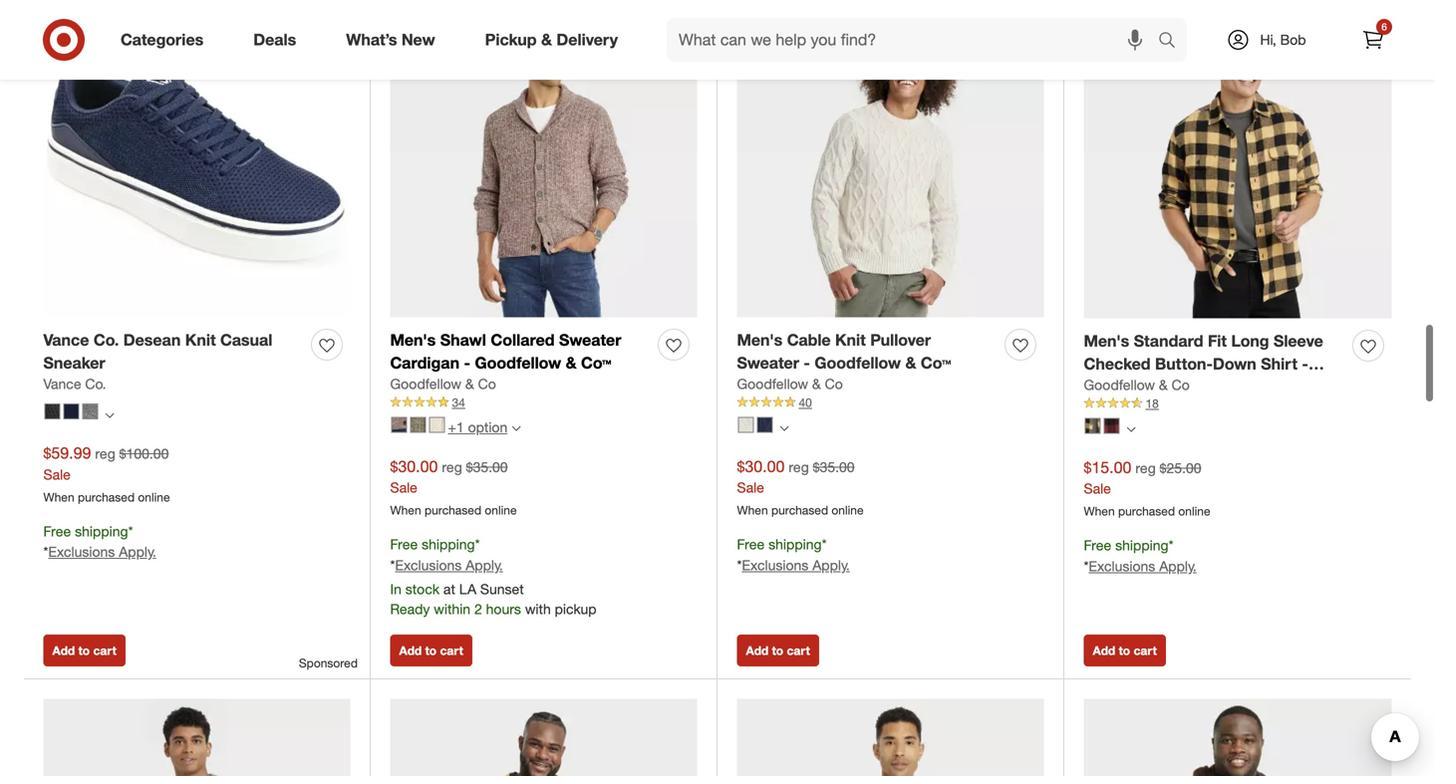 Task type: describe. For each thing, give the bounding box(es) containing it.
to for men's cable knit pullover sweater - goodfellow & co™
[[772, 643, 784, 658]]

- for sweater
[[804, 353, 810, 373]]

add for men's standard fit long sleeve checked button-down shirt - goodfellow & co™
[[1093, 643, 1116, 658]]

add for men's cable knit pullover sweater - goodfellow & co™
[[746, 643, 769, 658]]

all colors image for sweater
[[780, 424, 789, 433]]

hi,
[[1260, 31, 1277, 48]]

goodfellow & co link for shawl
[[390, 374, 496, 394]]

18 link
[[1084, 395, 1392, 413]]

la
[[459, 580, 477, 598]]

all colors image for cardigan
[[512, 424, 521, 433]]

men's shawl collared sweater cardigan - goodfellow & co™ link
[[390, 329, 650, 374]]

checked
[[1084, 354, 1151, 374]]

cart for men's standard fit long sleeve checked button-down shirt - goodfellow & co™
[[1134, 643, 1157, 658]]

blue image
[[63, 404, 79, 420]]

to for vance co. desean knit casual sneaker
[[78, 643, 90, 658]]

& inside men's cable knit pullover sweater - goodfellow & co™
[[906, 353, 917, 373]]

within
[[434, 600, 471, 618]]

vance for vance co. desean knit casual sneaker
[[43, 330, 89, 350]]

all colors element for men's standard fit long sleeve checked button-down shirt - goodfellow & co™
[[1127, 422, 1136, 434]]

goodfellow inside the men's standard fit long sleeve checked button-down shirt - goodfellow & co™
[[1084, 377, 1170, 396]]

free for men's cable knit pullover sweater - goodfellow & co™
[[737, 536, 765, 553]]

sale for men's shawl collared sweater cardigan - goodfellow & co™
[[390, 479, 418, 497]]

add to cart for men's shawl collared sweater cardigan - goodfellow & co™
[[399, 643, 463, 658]]

men's standard fit long sleeve checked button-down shirt - goodfellow & co™ link
[[1084, 330, 1345, 396]]

$30.00 for men's cable knit pullover sweater - goodfellow & co™
[[737, 457, 785, 476]]

deals
[[253, 30, 296, 49]]

- for cardigan
[[464, 353, 471, 373]]

all colors image for men's standard fit long sleeve checked button-down shirt - goodfellow & co™ all colors element
[[1127, 425, 1136, 434]]

free shipping * * exclusions apply. for $15.00
[[1084, 537, 1197, 575]]

cardigan
[[390, 353, 460, 373]]

bob
[[1281, 31, 1306, 48]]

$15.00 reg $25.00 sale when purchased online
[[1084, 458, 1211, 519]]

$100.00
[[119, 445, 169, 463]]

what's
[[346, 30, 397, 49]]

6
[[1382, 20, 1387, 33]]

$59.99 reg $100.00 sale when purchased online
[[43, 444, 170, 505]]

online for casual
[[138, 490, 170, 505]]

free for men's standard fit long sleeve checked button-down shirt - goodfellow & co™
[[1084, 537, 1112, 554]]

collared
[[491, 330, 555, 350]]

goodfellow & co link for standard
[[1084, 375, 1190, 395]]

free shipping * * exclusions apply. for $30.00
[[737, 536, 850, 574]]

add to cart for men's standard fit long sleeve checked button-down shirt - goodfellow & co™
[[1093, 643, 1157, 658]]

online for sweater
[[832, 503, 864, 518]]

vance co. desean knit casual sneaker
[[43, 330, 273, 373]]

knit inside "vance co. desean knit casual sneaker"
[[185, 330, 216, 350]]

free for men's shawl collared sweater cardigan - goodfellow & co™
[[390, 536, 418, 553]]

brown image
[[391, 417, 407, 433]]

$15.00
[[1084, 458, 1132, 477]]

reg for vance co. desean knit casual sneaker
[[95, 445, 115, 463]]

co. for vance co.
[[85, 375, 106, 393]]

men's shawl collared sweater cardigan - goodfellow & co™
[[390, 330, 622, 373]]

pickup
[[555, 600, 597, 618]]

men's standard fit long sleeve checked button-down shirt - goodfellow & co™
[[1084, 331, 1324, 396]]

grey image
[[82, 404, 98, 420]]

stock
[[406, 580, 440, 598]]

online for sleeve
[[1179, 504, 1211, 519]]

all colors element right grey icon
[[105, 408, 114, 420]]

vance co. desean knit casual sneaker link
[[43, 329, 304, 374]]

sale for men's cable knit pullover sweater - goodfellow & co™
[[737, 479, 764, 497]]

cart for men's cable knit pullover sweater - goodfellow & co™
[[787, 643, 810, 658]]

pickup & delivery link
[[468, 18, 643, 62]]

sneaker
[[43, 353, 105, 373]]

pullover
[[870, 330, 931, 350]]

2
[[474, 600, 482, 618]]

cart for men's shawl collared sweater cardigan - goodfellow & co™
[[440, 643, 463, 658]]

exclusions for men's cable knit pullover sweater - goodfellow & co™
[[742, 557, 809, 574]]

34
[[452, 395, 465, 410]]

button-
[[1155, 354, 1213, 374]]

sale for men's standard fit long sleeve checked button-down shirt - goodfellow & co™
[[1084, 480, 1111, 498]]

What can we help you find? suggestions appear below search field
[[667, 18, 1163, 62]]

hours
[[486, 600, 521, 618]]

cream image
[[738, 417, 754, 433]]

free shipping * * exclusions apply. in stock at  la sunset ready within 2 hours with pickup
[[390, 536, 597, 618]]

black image
[[1085, 418, 1101, 434]]

down
[[1213, 354, 1257, 374]]

18
[[1146, 396, 1159, 411]]

with
[[525, 600, 551, 618]]

what's new
[[346, 30, 435, 49]]

shirt
[[1261, 354, 1298, 374]]

casual
[[220, 330, 273, 350]]

fit
[[1208, 331, 1227, 351]]

goodfellow & co for standard
[[1084, 376, 1190, 394]]

men's cable knit pullover sweater - goodfellow & co™ link
[[737, 329, 997, 374]]

hi, bob
[[1260, 31, 1306, 48]]

shipping for men's shawl collared sweater cardigan - goodfellow & co™
[[422, 536, 475, 553]]

shipping for men's standard fit long sleeve checked button-down shirt - goodfellow & co™
[[1116, 537, 1169, 554]]

co. for vance co. desean knit casual sneaker
[[94, 330, 119, 350]]

search
[[1149, 32, 1197, 51]]

purchased for men's shawl collared sweater cardigan - goodfellow & co™
[[425, 503, 482, 518]]

$59.99
[[43, 444, 91, 463]]



Task type: locate. For each thing, give the bounding box(es) containing it.
pickup
[[485, 30, 537, 49]]

2 horizontal spatial men's
[[1084, 331, 1130, 351]]

2 cart from the left
[[440, 643, 463, 658]]

men's inside the men's standard fit long sleeve checked button-down shirt - goodfellow & co™
[[1084, 331, 1130, 351]]

purchased inside the $59.99 reg $100.00 sale when purchased online
[[78, 490, 135, 505]]

- inside the men's standard fit long sleeve checked button-down shirt - goodfellow & co™
[[1302, 354, 1309, 374]]

goodfellow inside men's shawl collared sweater cardigan - goodfellow & co™
[[475, 353, 561, 373]]

+1 option
[[448, 418, 508, 436]]

vance co.
[[43, 375, 106, 393]]

reg
[[95, 445, 115, 463], [442, 458, 462, 476], [789, 458, 809, 476], [1136, 459, 1156, 477]]

men's shawl collared sweater cardigan - goodfellow & co™ image
[[390, 10, 697, 317], [390, 10, 697, 317]]

online
[[138, 490, 170, 505], [485, 503, 517, 518], [832, 503, 864, 518], [1179, 504, 1211, 519]]

option
[[468, 418, 508, 436]]

0 horizontal spatial free shipping * * exclusions apply.
[[43, 523, 156, 561]]

men's up checked
[[1084, 331, 1130, 351]]

goodfellow & co up 40
[[737, 375, 843, 393]]

$35.00 for cardigan
[[466, 458, 508, 476]]

black image
[[44, 404, 60, 420]]

2 $30.00 reg $35.00 sale when purchased online from the left
[[737, 457, 864, 518]]

40 link
[[737, 394, 1044, 412]]

0 horizontal spatial all colors image
[[105, 411, 114, 420]]

green image
[[410, 417, 426, 433]]

- down shawl
[[464, 353, 471, 373]]

what's new link
[[329, 18, 460, 62]]

1 $35.00 from the left
[[466, 458, 508, 476]]

sale inside the $59.99 reg $100.00 sale when purchased online
[[43, 466, 71, 483]]

all colors element right red 'image'
[[1127, 422, 1136, 434]]

navy blue image
[[757, 417, 773, 433]]

+1
[[448, 418, 464, 436]]

sale inside $15.00 reg $25.00 sale when purchased online
[[1084, 480, 1111, 498]]

0 horizontal spatial -
[[464, 353, 471, 373]]

2 all colors image from the left
[[780, 424, 789, 433]]

reg down 40
[[789, 458, 809, 476]]

3 add from the left
[[746, 643, 769, 658]]

1 horizontal spatial goodfellow & co link
[[737, 374, 843, 394]]

3 add to cart from the left
[[746, 643, 810, 658]]

$30.00 reg $35.00 sale when purchased online
[[390, 457, 517, 518], [737, 457, 864, 518]]

1 add to cart from the left
[[52, 643, 116, 658]]

co™ inside men's shawl collared sweater cardigan - goodfellow & co™
[[581, 353, 612, 373]]

to for men's shawl collared sweater cardigan - goodfellow & co™
[[425, 643, 437, 658]]

0 horizontal spatial $35.00
[[466, 458, 508, 476]]

apply. for men's shawl collared sweater cardigan - goodfellow & co™
[[466, 557, 503, 574]]

1 cart from the left
[[93, 643, 116, 658]]

2 horizontal spatial goodfellow & co
[[1084, 376, 1190, 394]]

$30.00 down navy blue image
[[737, 457, 785, 476]]

4 cart from the left
[[1134, 643, 1157, 658]]

2 $35.00 from the left
[[813, 458, 855, 476]]

2 horizontal spatial -
[[1302, 354, 1309, 374]]

when for men's cable knit pullover sweater - goodfellow & co™
[[737, 503, 768, 518]]

reg for men's shawl collared sweater cardigan - goodfellow & co™
[[442, 458, 462, 476]]

cart
[[93, 643, 116, 658], [440, 643, 463, 658], [787, 643, 810, 658], [1134, 643, 1157, 658]]

all colors element
[[105, 408, 114, 420], [512, 421, 521, 433], [780, 421, 789, 433], [1127, 422, 1136, 434]]

co. up grey icon
[[85, 375, 106, 393]]

co™ inside the men's standard fit long sleeve checked button-down shirt - goodfellow & co™
[[1190, 377, 1221, 396]]

exclusions
[[48, 543, 115, 561], [395, 557, 462, 574], [742, 557, 809, 574], [1089, 558, 1156, 575]]

sweater
[[559, 330, 622, 350], [737, 353, 799, 373]]

when up in
[[390, 503, 421, 518]]

purchased for vance co. desean knit casual sneaker
[[78, 490, 135, 505]]

1 horizontal spatial co
[[825, 375, 843, 393]]

1 horizontal spatial -
[[804, 353, 810, 373]]

goodfellow & co link up "34"
[[390, 374, 496, 394]]

$35.00 for sweater
[[813, 458, 855, 476]]

1 vance from the top
[[43, 330, 89, 350]]

$35.00 down 40 link
[[813, 458, 855, 476]]

goodfellow & co
[[390, 375, 496, 393], [737, 375, 843, 393], [1084, 376, 1190, 394]]

1 to from the left
[[78, 643, 90, 658]]

men's inside men's shawl collared sweater cardigan - goodfellow & co™
[[390, 330, 436, 350]]

0 horizontal spatial sweater
[[559, 330, 622, 350]]

men's ribbed hem v-neck cardigan - goodfellow & co™ image
[[390, 699, 697, 777], [390, 699, 697, 777]]

- down sleeve
[[1302, 354, 1309, 374]]

- down cable
[[804, 353, 810, 373]]

knit left casual on the top of the page
[[185, 330, 216, 350]]

co™
[[581, 353, 612, 373], [921, 353, 951, 373], [1190, 377, 1221, 396]]

1 horizontal spatial $30.00
[[737, 457, 785, 476]]

4 add to cart button from the left
[[1084, 635, 1166, 667]]

4 add to cart from the left
[[1093, 643, 1157, 658]]

goodfellow & co link for cable
[[737, 374, 843, 394]]

purchased for men's cable knit pullover sweater - goodfellow & co™
[[772, 503, 828, 518]]

& inside men's shawl collared sweater cardigan - goodfellow & co™
[[566, 353, 577, 373]]

1 horizontal spatial knit
[[835, 330, 866, 350]]

exclusions inside free shipping * * exclusions apply. in stock at  la sunset ready within 2 hours with pickup
[[395, 557, 462, 574]]

shawl
[[440, 330, 486, 350]]

1 horizontal spatial all colors image
[[1127, 425, 1136, 434]]

4 to from the left
[[1119, 643, 1131, 658]]

all colors image
[[512, 424, 521, 433], [780, 424, 789, 433]]

1 all colors image from the left
[[512, 424, 521, 433]]

co down men's shawl collared sweater cardigan - goodfellow & co™
[[478, 375, 496, 393]]

goodfellow & co up 18
[[1084, 376, 1190, 394]]

add to cart button for men's shawl collared sweater cardigan - goodfellow & co™
[[390, 635, 472, 667]]

co for standard
[[1172, 376, 1190, 394]]

all colors element right option
[[512, 421, 521, 433]]

standard
[[1134, 331, 1204, 351]]

- inside men's shawl collared sweater cardigan - goodfellow & co™
[[464, 353, 471, 373]]

2 add from the left
[[399, 643, 422, 658]]

free inside free shipping * * exclusions apply. in stock at  la sunset ready within 2 hours with pickup
[[390, 536, 418, 553]]

purchased for men's standard fit long sleeve checked button-down shirt - goodfellow & co™
[[1118, 504, 1175, 519]]

men's for men's standard fit long sleeve checked button-down shirt - goodfellow & co™
[[1084, 331, 1130, 351]]

0 horizontal spatial co™
[[581, 353, 612, 373]]

purchased down $25.00
[[1118, 504, 1175, 519]]

$35.00 down option
[[466, 458, 508, 476]]

1 horizontal spatial goodfellow & co
[[737, 375, 843, 393]]

vance co. link
[[43, 374, 106, 394]]

at
[[444, 580, 455, 598]]

sale for vance co. desean knit casual sneaker
[[43, 466, 71, 483]]

0 vertical spatial sweater
[[559, 330, 622, 350]]

desean
[[123, 330, 181, 350]]

1 add from the left
[[52, 643, 75, 658]]

goodfellow & co for cable
[[737, 375, 843, 393]]

*
[[128, 523, 133, 540], [475, 536, 480, 553], [822, 536, 827, 553], [1169, 537, 1174, 554], [43, 543, 48, 561], [390, 557, 395, 574], [737, 557, 742, 574], [1084, 558, 1089, 575]]

ready
[[390, 600, 430, 618]]

online for cardigan
[[485, 503, 517, 518]]

goodfellow inside men's cable knit pullover sweater - goodfellow & co™
[[815, 353, 901, 373]]

co
[[478, 375, 496, 393], [825, 375, 843, 393], [1172, 376, 1190, 394]]

free shipping * * exclusions apply.
[[43, 523, 156, 561], [737, 536, 850, 574], [1084, 537, 1197, 575]]

co™ for sweater
[[581, 353, 612, 373]]

when for men's shawl collared sweater cardigan - goodfellow & co™
[[390, 503, 421, 518]]

40
[[799, 395, 812, 410]]

1 horizontal spatial men's
[[737, 330, 783, 350]]

34 link
[[390, 394, 697, 412]]

0 horizontal spatial $30.00
[[390, 457, 438, 476]]

new
[[402, 30, 435, 49]]

co™ inside men's cable knit pullover sweater - goodfellow & co™
[[921, 353, 951, 373]]

all colors image right red 'image'
[[1127, 425, 1136, 434]]

all colors element for men's shawl collared sweater cardigan - goodfellow & co™
[[512, 421, 521, 433]]

all colors image right navy blue image
[[780, 424, 789, 433]]

apply. for men's standard fit long sleeve checked button-down shirt - goodfellow & co™
[[1160, 558, 1197, 575]]

3 add to cart button from the left
[[737, 635, 819, 667]]

0 vertical spatial co.
[[94, 330, 119, 350]]

purchased inside $15.00 reg $25.00 sale when purchased online
[[1118, 504, 1175, 519]]

&
[[541, 30, 552, 49], [566, 353, 577, 373], [906, 353, 917, 373], [465, 375, 474, 393], [812, 375, 821, 393], [1159, 376, 1168, 394], [1175, 377, 1186, 396]]

co for cable
[[825, 375, 843, 393]]

shipping inside free shipping * * exclusions apply. in stock at  la sunset ready within 2 hours with pickup
[[422, 536, 475, 553]]

sleeve
[[1274, 331, 1324, 351]]

sweater right collared
[[559, 330, 622, 350]]

2 horizontal spatial goodfellow & co link
[[1084, 375, 1190, 395]]

sale down cream image
[[737, 479, 764, 497]]

co™ up 34 link
[[581, 353, 612, 373]]

goodfellow & co link
[[390, 374, 496, 394], [737, 374, 843, 394], [1084, 375, 1190, 395]]

3 to from the left
[[772, 643, 784, 658]]

exclusions for men's standard fit long sleeve checked button-down shirt - goodfellow & co™
[[1089, 558, 1156, 575]]

2 $30.00 from the left
[[737, 457, 785, 476]]

co™ down button-
[[1190, 377, 1221, 396]]

when inside the $59.99 reg $100.00 sale when purchased online
[[43, 490, 74, 505]]

1 horizontal spatial co™
[[921, 353, 951, 373]]

vance up sneaker
[[43, 330, 89, 350]]

$35.00
[[466, 458, 508, 476], [813, 458, 855, 476]]

apply. inside free shipping * * exclusions apply. in stock at  la sunset ready within 2 hours with pickup
[[466, 557, 503, 574]]

goodfellow & co link up 40
[[737, 374, 843, 394]]

2 to from the left
[[425, 643, 437, 658]]

co down button-
[[1172, 376, 1190, 394]]

apply. for men's cable knit pullover sweater - goodfellow & co™
[[813, 557, 850, 574]]

men's up cardigan
[[390, 330, 436, 350]]

reg for men's cable knit pullover sweater - goodfellow & co™
[[789, 458, 809, 476]]

all colors image right grey icon
[[105, 411, 114, 420]]

online inside the $59.99 reg $100.00 sale when purchased online
[[138, 490, 170, 505]]

all colors image for all colors element to the right of grey icon
[[105, 411, 114, 420]]

sale down $59.99
[[43, 466, 71, 483]]

1 horizontal spatial all colors image
[[780, 424, 789, 433]]

delivery
[[557, 30, 618, 49]]

0 horizontal spatial knit
[[185, 330, 216, 350]]

sweater down cable
[[737, 353, 799, 373]]

all colors element right navy blue image
[[780, 421, 789, 433]]

when
[[43, 490, 74, 505], [390, 503, 421, 518], [737, 503, 768, 518], [1084, 504, 1115, 519]]

add for vance co. desean knit casual sneaker
[[52, 643, 75, 658]]

reg for men's standard fit long sleeve checked button-down shirt - goodfellow & co™
[[1136, 459, 1156, 477]]

$30.00 for men's shawl collared sweater cardigan - goodfellow & co™
[[390, 457, 438, 476]]

sale down $15.00
[[1084, 480, 1111, 498]]

red image
[[1104, 418, 1120, 434]]

purchased down $100.00
[[78, 490, 135, 505]]

purchased
[[78, 490, 135, 505], [425, 503, 482, 518], [772, 503, 828, 518], [1118, 504, 1175, 519]]

when down $15.00
[[1084, 504, 1115, 519]]

pickup & delivery
[[485, 30, 618, 49]]

categories
[[121, 30, 204, 49]]

goodfellow & co link up 18
[[1084, 375, 1190, 395]]

1 horizontal spatial $30.00 reg $35.00 sale when purchased online
[[737, 457, 864, 518]]

cable
[[787, 330, 831, 350]]

men's cable knit pullover sweater - goodfellow & co™ image
[[737, 10, 1044, 317], [737, 10, 1044, 317]]

add to cart button
[[43, 635, 125, 667], [390, 635, 472, 667], [737, 635, 819, 667], [1084, 635, 1166, 667]]

0 vertical spatial vance
[[43, 330, 89, 350]]

1 vertical spatial co.
[[85, 375, 106, 393]]

purchased up free shipping * * exclusions apply. in stock at  la sunset ready within 2 hours with pickup
[[425, 503, 482, 518]]

men's regular fit hooded sweatshirt - goodfellow & co™ image
[[1084, 699, 1392, 777], [1084, 699, 1392, 777]]

$30.00 reg $35.00 sale when purchased online down +1 option dropdown button
[[390, 457, 517, 518]]

add to cart
[[52, 643, 116, 658], [399, 643, 463, 658], [746, 643, 810, 658], [1093, 643, 1157, 658]]

all colors image right option
[[512, 424, 521, 433]]

$25.00
[[1160, 459, 1202, 477]]

1 vertical spatial vance
[[43, 375, 81, 393]]

add for men's shawl collared sweater cardigan - goodfellow & co™
[[399, 643, 422, 658]]

sale down brown icon
[[390, 479, 418, 497]]

cream image
[[429, 417, 445, 433]]

+1 option button
[[382, 411, 530, 443]]

$30.00 down green icon
[[390, 457, 438, 476]]

all colors element for men's cable knit pullover sweater - goodfellow & co™
[[780, 421, 789, 433]]

0 vertical spatial all colors image
[[105, 411, 114, 420]]

deals link
[[236, 18, 321, 62]]

when for vance co. desean knit casual sneaker
[[43, 490, 74, 505]]

2 vance from the top
[[43, 375, 81, 393]]

vance down sneaker
[[43, 375, 81, 393]]

$30.00
[[390, 457, 438, 476], [737, 457, 785, 476]]

all colors image
[[105, 411, 114, 420], [1127, 425, 1136, 434]]

1 add to cart button from the left
[[43, 635, 125, 667]]

co. up sneaker
[[94, 330, 119, 350]]

reg right $59.99
[[95, 445, 115, 463]]

co. inside "vance co. desean knit casual sneaker"
[[94, 330, 119, 350]]

add to cart for vance co. desean knit casual sneaker
[[52, 643, 116, 658]]

2 add to cart button from the left
[[390, 635, 472, 667]]

men's standard fit long sleeve checked button-down shirt - goodfellow & co™ image
[[1084, 10, 1392, 318], [1084, 10, 1392, 318]]

1 knit from the left
[[185, 330, 216, 350]]

categories link
[[104, 18, 228, 62]]

1 horizontal spatial free shipping * * exclusions apply.
[[737, 536, 850, 574]]

$30.00 reg $35.00 sale when purchased online for sweater
[[737, 457, 864, 518]]

to
[[78, 643, 90, 658], [425, 643, 437, 658], [772, 643, 784, 658], [1119, 643, 1131, 658]]

2 horizontal spatial co
[[1172, 376, 1190, 394]]

2 horizontal spatial co™
[[1190, 377, 1221, 396]]

knit
[[185, 330, 216, 350], [835, 330, 866, 350]]

0 horizontal spatial all colors image
[[512, 424, 521, 433]]

sweater inside men's cable knit pullover sweater - goodfellow & co™
[[737, 353, 799, 373]]

cart for vance co. desean knit casual sneaker
[[93, 643, 116, 658]]

co for shawl
[[478, 375, 496, 393]]

1 $30.00 reg $35.00 sale when purchased online from the left
[[390, 457, 517, 518]]

2 horizontal spatial free shipping * * exclusions apply.
[[1084, 537, 1197, 575]]

4 add from the left
[[1093, 643, 1116, 658]]

vance co. desean knit casual sneaker image
[[43, 10, 350, 317], [43, 10, 350, 317]]

0 horizontal spatial co
[[478, 375, 496, 393]]

co™ down pullover
[[921, 353, 951, 373]]

0 horizontal spatial goodfellow & co link
[[390, 374, 496, 394]]

add
[[52, 643, 75, 658], [399, 643, 422, 658], [746, 643, 769, 658], [1093, 643, 1116, 658]]

when for men's standard fit long sleeve checked button-down shirt - goodfellow & co™
[[1084, 504, 1115, 519]]

goodfellow & co for shawl
[[390, 375, 496, 393]]

sunset
[[480, 580, 524, 598]]

-
[[464, 353, 471, 373], [804, 353, 810, 373], [1302, 354, 1309, 374]]

sale
[[43, 466, 71, 483], [390, 479, 418, 497], [737, 479, 764, 497], [1084, 480, 1111, 498]]

1 horizontal spatial $35.00
[[813, 458, 855, 476]]

goodfellow & co up "34"
[[390, 375, 496, 393]]

knit right cable
[[835, 330, 866, 350]]

when down $59.99
[[43, 490, 74, 505]]

1 $30.00 from the left
[[390, 457, 438, 476]]

exclusions apply. link
[[48, 543, 156, 561], [395, 557, 503, 574], [742, 557, 850, 574], [1089, 558, 1197, 575]]

long
[[1232, 331, 1270, 351]]

apply.
[[119, 543, 156, 561], [466, 557, 503, 574], [813, 557, 850, 574], [1160, 558, 1197, 575]]

0 horizontal spatial men's
[[390, 330, 436, 350]]

$30.00 reg $35.00 sale when purchased online for cardigan
[[390, 457, 517, 518]]

0 horizontal spatial goodfellow & co
[[390, 375, 496, 393]]

search button
[[1149, 18, 1197, 66]]

co down men's cable knit pullover sweater - goodfellow & co™
[[825, 375, 843, 393]]

vance
[[43, 330, 89, 350], [43, 375, 81, 393]]

shipping for men's cable knit pullover sweater - goodfellow & co™
[[769, 536, 822, 553]]

men's for men's cable knit pullover sweater - goodfellow & co™
[[737, 330, 783, 350]]

knit inside men's cable knit pullover sweater - goodfellow & co™
[[835, 330, 866, 350]]

men's fair isle design ribbed hem pullover sweater - goodfellow & co™ image
[[43, 699, 350, 777], [43, 699, 350, 777]]

all colors element inside +1 option dropdown button
[[512, 421, 521, 433]]

purchased down navy blue image
[[772, 503, 828, 518]]

reg inside the $59.99 reg $100.00 sale when purchased online
[[95, 445, 115, 463]]

men's inside men's cable knit pullover sweater - goodfellow & co™
[[737, 330, 783, 350]]

add to cart button for vance co. desean knit casual sneaker
[[43, 635, 125, 667]]

when down cream image
[[737, 503, 768, 518]]

men's left cable
[[737, 330, 783, 350]]

- inside men's cable knit pullover sweater - goodfellow & co™
[[804, 353, 810, 373]]

2 knit from the left
[[835, 330, 866, 350]]

& inside the men's standard fit long sleeve checked button-down shirt - goodfellow & co™
[[1175, 377, 1186, 396]]

0 horizontal spatial $30.00 reg $35.00 sale when purchased online
[[390, 457, 517, 518]]

shipping
[[75, 523, 128, 540], [422, 536, 475, 553], [769, 536, 822, 553], [1116, 537, 1169, 554]]

1 vertical spatial sweater
[[737, 353, 799, 373]]

add to cart button for men's standard fit long sleeve checked button-down shirt - goodfellow & co™
[[1084, 635, 1166, 667]]

to for men's standard fit long sleeve checked button-down shirt - goodfellow & co™
[[1119, 643, 1131, 658]]

reg inside $15.00 reg $25.00 sale when purchased online
[[1136, 459, 1156, 477]]

6 link
[[1352, 18, 1396, 62]]

3 cart from the left
[[787, 643, 810, 658]]

co™ for pullover
[[921, 353, 951, 373]]

reg down +1 option dropdown button
[[442, 458, 462, 476]]

add to cart button for men's cable knit pullover sweater - goodfellow & co™
[[737, 635, 819, 667]]

men's crewneck pullover sweater - goodfellow & co™ image
[[737, 699, 1044, 777], [737, 699, 1044, 777]]

1 vertical spatial all colors image
[[1127, 425, 1136, 434]]

in
[[390, 580, 402, 598]]

men's for men's shawl collared sweater cardigan - goodfellow & co™
[[390, 330, 436, 350]]

sweater inside men's shawl collared sweater cardigan - goodfellow & co™
[[559, 330, 622, 350]]

add to cart for men's cable knit pullover sweater - goodfellow & co™
[[746, 643, 810, 658]]

reg left $25.00
[[1136, 459, 1156, 477]]

$30.00 reg $35.00 sale when purchased online down navy blue image
[[737, 457, 864, 518]]

1 horizontal spatial sweater
[[737, 353, 799, 373]]

2 add to cart from the left
[[399, 643, 463, 658]]

men's cable knit pullover sweater - goodfellow & co™
[[737, 330, 951, 373]]

sponsored
[[299, 656, 358, 671]]

vance inside "vance co. desean knit casual sneaker"
[[43, 330, 89, 350]]

vance for vance co.
[[43, 375, 81, 393]]

exclusions for men's shawl collared sweater cardigan - goodfellow & co™
[[395, 557, 462, 574]]

when inside $15.00 reg $25.00 sale when purchased online
[[1084, 504, 1115, 519]]

online inside $15.00 reg $25.00 sale when purchased online
[[1179, 504, 1211, 519]]



Task type: vqa. For each thing, say whether or not it's contained in the screenshot.
Goodfellow & Co to the middle
yes



